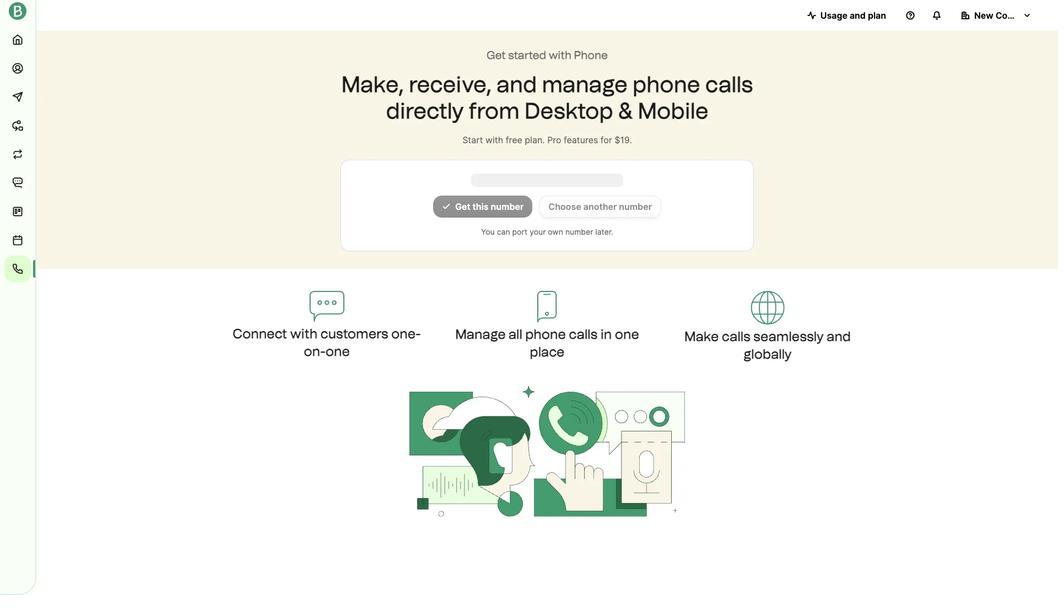 Task type: vqa. For each thing, say whether or not it's contained in the screenshot.
log
no



Task type: locate. For each thing, give the bounding box(es) containing it.
port
[[513, 236, 528, 245]]

one down customers
[[326, 352, 350, 368]]

choose another number button
[[539, 205, 662, 227]]

2 vertical spatial with
[[290, 335, 318, 351]]

1 vertical spatial one
[[326, 352, 350, 368]]

1 vertical spatial with
[[486, 135, 504, 146]]

usage
[[821, 10, 848, 21]]

new
[[975, 10, 994, 21]]

one for on-
[[326, 352, 350, 368]]

number inside button
[[491, 210, 524, 221]]

start
[[463, 135, 483, 146]]

1 horizontal spatial one
[[615, 335, 640, 351]]

calls inside make calls seamlessly and globally
[[722, 337, 751, 353]]

place
[[530, 353, 565, 369]]

you
[[481, 236, 495, 245]]

0 horizontal spatial phone
[[526, 335, 566, 351]]

0 horizontal spatial number
[[491, 210, 524, 221]]

from
[[469, 98, 520, 124]]

number right another on the right of the page
[[619, 210, 652, 221]]

1 horizontal spatial number
[[566, 236, 594, 245]]

get this number
[[455, 210, 524, 221]]

and down started
[[497, 71, 537, 98]]

one inside the connect with customers one- on-one
[[326, 352, 350, 368]]

number right own
[[566, 236, 594, 245]]

calls inside make, receive, and manage phone calls directly from desktop & mobile
[[706, 71, 754, 98]]

number inside 'button'
[[619, 210, 652, 221]]

0 horizontal spatial one
[[326, 352, 350, 368]]

get this number button
[[433, 205, 533, 227]]

calls inside manage all phone calls in one place
[[569, 335, 598, 351]]

+1
[[471, 174, 491, 195]]

and inside button
[[850, 10, 866, 21]]

you can port your own number later.
[[481, 236, 614, 245]]

later.
[[596, 236, 614, 245]]

2 vertical spatial and
[[827, 337, 851, 353]]

with left phone
[[549, 49, 572, 62]]

0 vertical spatial one
[[615, 335, 640, 351]]

start with free plan. pro features for $19.
[[463, 135, 632, 146]]

number for get this number
[[491, 210, 524, 221]]

plan.
[[525, 135, 545, 146]]

1 horizontal spatial with
[[486, 135, 504, 146]]

1 vertical spatial and
[[497, 71, 537, 98]]

2 horizontal spatial with
[[549, 49, 572, 62]]

phone
[[633, 71, 701, 98], [526, 335, 566, 351]]

1 vertical spatial get
[[455, 210, 471, 221]]

phone inside make, receive, and manage phone calls directly from desktop & mobile
[[633, 71, 701, 98]]

desktop
[[525, 98, 614, 124]]

one
[[615, 335, 640, 351], [326, 352, 350, 368]]

0 horizontal spatial get
[[455, 210, 471, 221]]

get left started
[[487, 49, 506, 62]]

number up the can
[[491, 210, 524, 221]]

0 horizontal spatial with
[[290, 335, 318, 351]]

another
[[584, 210, 617, 221]]

manage
[[542, 71, 628, 98]]

and
[[850, 10, 866, 21], [497, 71, 537, 98], [827, 337, 851, 353]]

0 vertical spatial and
[[850, 10, 866, 21]]

get for get started with phone
[[487, 49, 506, 62]]

1 vertical spatial phone
[[526, 335, 566, 351]]

one right in
[[615, 335, 640, 351]]

make,
[[342, 71, 404, 98]]

with up the on-
[[290, 335, 318, 351]]

with
[[549, 49, 572, 62], [486, 135, 504, 146], [290, 335, 318, 351]]

get inside button
[[455, 210, 471, 221]]

1 horizontal spatial get
[[487, 49, 506, 62]]

company
[[996, 10, 1037, 21]]

one inside manage all phone calls in one place
[[615, 335, 640, 351]]

number
[[491, 210, 524, 221], [619, 210, 652, 221], [566, 236, 594, 245]]

plan
[[868, 10, 887, 21]]

with left free
[[486, 135, 504, 146]]

calls
[[706, 71, 754, 98], [569, 335, 598, 351], [722, 337, 751, 353]]

new company
[[975, 10, 1037, 21]]

usage and plan
[[821, 10, 887, 21]]

with inside the connect with customers one- on-one
[[290, 335, 318, 351]]

and right the seamlessly
[[827, 337, 851, 353]]

get
[[487, 49, 506, 62], [455, 210, 471, 221]]

get left the this
[[455, 210, 471, 221]]

and left the plan
[[850, 10, 866, 21]]

0 vertical spatial phone
[[633, 71, 701, 98]]

213-
[[496, 174, 534, 195]]

0 vertical spatial get
[[487, 49, 506, 62]]

1 horizontal spatial phone
[[633, 71, 701, 98]]

2 horizontal spatial number
[[619, 210, 652, 221]]

receive,
[[409, 71, 492, 98]]



Task type: describe. For each thing, give the bounding box(es) containing it.
number for choose another number
[[619, 210, 652, 221]]

0 vertical spatial with
[[549, 49, 572, 62]]

choose another number
[[549, 210, 652, 221]]

globally
[[744, 355, 792, 371]]

for
[[601, 135, 613, 146]]

own
[[548, 236, 564, 245]]

directly
[[386, 98, 464, 124]]

one for in
[[615, 335, 640, 351]]

free
[[506, 135, 523, 146]]

can
[[497, 236, 510, 245]]

with for one-
[[290, 335, 318, 351]]

get started with phone
[[487, 49, 608, 62]]

make, receive, and manage phone calls directly from desktop & mobile
[[342, 71, 754, 124]]

customers
[[321, 335, 388, 351]]

phone inside manage all phone calls in one place
[[526, 335, 566, 351]]

usage and plan button
[[799, 4, 896, 26]]

pro
[[548, 135, 562, 146]]

with for plan.
[[486, 135, 504, 146]]

seamlessly
[[754, 337, 824, 353]]

one-
[[391, 335, 421, 351]]

connect with customers one- on-one
[[233, 335, 421, 368]]

features
[[564, 135, 599, 146]]

and inside make, receive, and manage phone calls directly from desktop & mobile
[[497, 71, 537, 98]]

mobile
[[638, 98, 709, 124]]

choose
[[549, 210, 582, 221]]

manage
[[456, 335, 506, 351]]

your
[[530, 236, 546, 245]]

+1 213-784-7801
[[471, 174, 617, 195]]

connect
[[233, 335, 287, 351]]

started
[[509, 49, 547, 62]]

in
[[601, 335, 612, 351]]

7801
[[575, 174, 617, 195]]

make calls seamlessly and globally
[[685, 337, 851, 371]]

phone
[[574, 49, 608, 62]]

all
[[509, 335, 523, 351]]

&
[[619, 98, 633, 124]]

784-
[[534, 174, 575, 195]]

manage all phone calls in one place
[[456, 335, 640, 369]]

$19.
[[615, 135, 632, 146]]

on-
[[304, 352, 326, 368]]

new company button
[[953, 4, 1041, 26]]

make
[[685, 337, 719, 353]]

this
[[473, 210, 489, 221]]

get for get this number
[[455, 210, 471, 221]]

and inside make calls seamlessly and globally
[[827, 337, 851, 353]]



